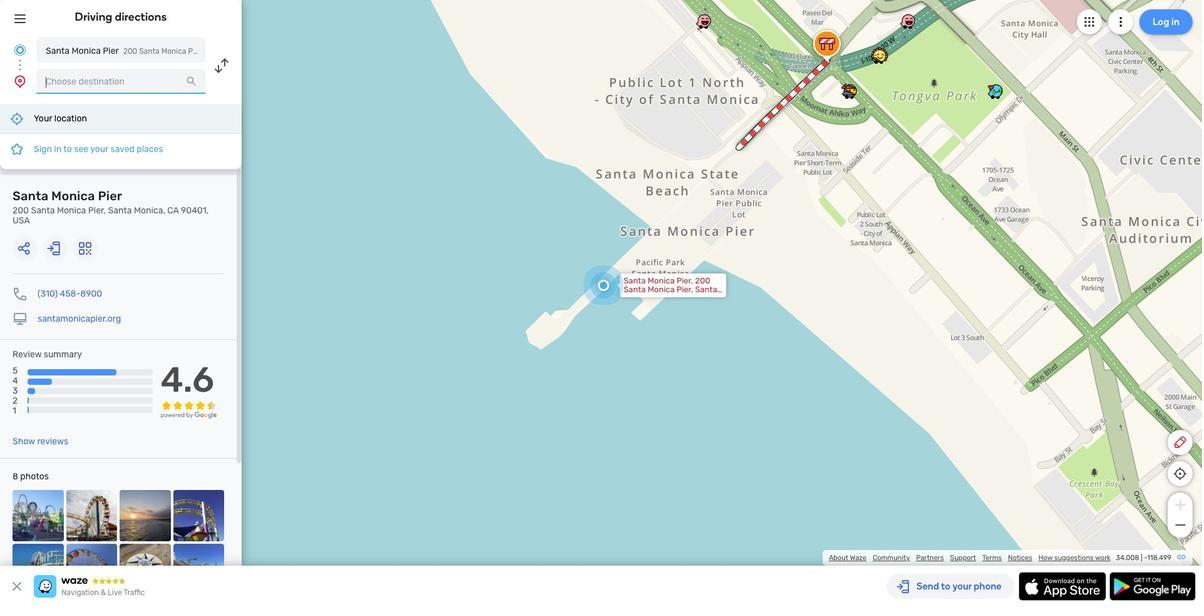 Task type: vqa. For each thing, say whether or not it's contained in the screenshot.
Image 4 of Santa Monica Pier, Santa Monica
yes



Task type: locate. For each thing, give the bounding box(es) containing it.
1 horizontal spatial 90401,
[[667, 294, 693, 303]]

usa inside santa monica pier 200 santa monica pier, santa monica, ca 90401, usa
[[13, 215, 30, 226]]

image 6 of santa monica pier, santa monica image
[[66, 544, 117, 595]]

90401,
[[181, 205, 209, 216], [667, 294, 693, 303]]

about waze link
[[829, 554, 866, 562]]

1 vertical spatial pier
[[98, 188, 122, 203]]

pier
[[103, 46, 119, 56], [98, 188, 122, 203]]

show
[[13, 436, 35, 447]]

santa
[[46, 46, 70, 56], [13, 188, 48, 203], [31, 205, 55, 216], [108, 205, 132, 216], [624, 276, 646, 285], [624, 285, 646, 294], [695, 285, 717, 294]]

pier,
[[88, 205, 106, 216], [677, 276, 693, 285], [677, 285, 693, 294]]

3
[[13, 386, 18, 396]]

1 vertical spatial monica,
[[624, 294, 653, 303]]

list box
[[0, 104, 242, 169]]

photos
[[20, 471, 49, 482]]

200 for pier
[[13, 205, 29, 216]]

0 vertical spatial pier
[[103, 46, 119, 56]]

90401, inside santa monica pier 200 santa monica pier, santa monica, ca 90401, usa
[[181, 205, 209, 216]]

1 horizontal spatial monica,
[[624, 294, 653, 303]]

5 4 3 2 1
[[13, 366, 18, 417]]

image 7 of santa monica pier, santa monica image
[[120, 544, 171, 595]]

image 2 of santa monica pier, santa monica image
[[66, 490, 117, 541]]

0 vertical spatial monica,
[[134, 205, 165, 216]]

4.6
[[161, 359, 214, 401]]

90401, for pier,
[[667, 294, 693, 303]]

how
[[1038, 554, 1053, 562]]

0 vertical spatial usa
[[13, 215, 30, 226]]

1
[[13, 406, 16, 417]]

monica, inside santa monica pier 200 santa monica pier, santa monica, ca 90401, usa
[[134, 205, 165, 216]]

pier, inside santa monica pier 200 santa monica pier, santa monica, ca 90401, usa
[[88, 205, 106, 216]]

star image
[[9, 141, 24, 157]]

(310) 458-8900
[[38, 289, 102, 299]]

1 vertical spatial 200
[[695, 276, 710, 285]]

pier, for pier,
[[677, 285, 693, 294]]

|
[[1141, 554, 1142, 562]]

0 horizontal spatial usa
[[13, 215, 30, 226]]

8900
[[80, 289, 102, 299]]

partners
[[916, 554, 944, 562]]

ca inside santa monica pier, 200 santa monica pier, santa monica, ca 90401, usa
[[655, 294, 665, 303]]

-
[[1144, 554, 1147, 562]]

computer image
[[13, 312, 28, 327]]

0 horizontal spatial ca
[[167, 205, 179, 216]]

pier for santa monica pier 200 santa monica pier, santa monica, ca 90401, usa
[[98, 188, 122, 203]]

34.008
[[1116, 554, 1139, 562]]

about waze community partners support terms notices how suggestions work 34.008 | -118.499
[[829, 554, 1171, 562]]

zoom in image
[[1172, 498, 1188, 513]]

image 1 of santa monica pier, santa monica image
[[13, 490, 64, 541]]

200 inside santa monica pier, 200 santa monica pier, santa monica, ca 90401, usa
[[695, 276, 710, 285]]

pier inside santa monica pier 200 santa monica pier, santa monica, ca 90401, usa
[[98, 188, 122, 203]]

0 horizontal spatial monica,
[[134, 205, 165, 216]]

pier inside button
[[103, 46, 119, 56]]

monica
[[72, 46, 101, 56], [51, 188, 95, 203], [57, 205, 86, 216], [648, 276, 675, 285], [648, 285, 675, 294]]

monica,
[[134, 205, 165, 216], [624, 294, 653, 303]]

1 vertical spatial 90401,
[[667, 294, 693, 303]]

8 photos
[[13, 471, 49, 482]]

support
[[950, 554, 976, 562]]

usa
[[13, 215, 30, 226], [695, 294, 711, 303]]

0 vertical spatial ca
[[167, 205, 179, 216]]

driving
[[75, 10, 112, 24]]

pencil image
[[1173, 435, 1188, 450]]

santamonicapier.org link
[[38, 314, 121, 324]]

90401, inside santa monica pier, 200 santa monica pier, santa monica, ca 90401, usa
[[667, 294, 693, 303]]

&
[[101, 588, 106, 597]]

community
[[873, 554, 910, 562]]

image 8 of santa monica pier, santa monica image
[[173, 544, 224, 595]]

call image
[[13, 287, 28, 302]]

pier for santa monica pier
[[103, 46, 119, 56]]

458-
[[60, 289, 80, 299]]

image 3 of santa monica pier, santa monica image
[[120, 490, 171, 541]]

0 horizontal spatial 200
[[13, 205, 29, 216]]

location image
[[13, 74, 28, 89]]

terms link
[[982, 554, 1002, 562]]

summary
[[44, 349, 82, 360]]

1 horizontal spatial ca
[[655, 294, 665, 303]]

1 vertical spatial ca
[[655, 294, 665, 303]]

pier, for pier
[[88, 205, 106, 216]]

monica, for pier,
[[624, 294, 653, 303]]

santa monica pier, 200 santa monica pier, santa monica, ca 90401, usa
[[624, 276, 717, 303]]

5
[[13, 366, 18, 376]]

work
[[1095, 554, 1111, 562]]

1 vertical spatial usa
[[695, 294, 711, 303]]

1 horizontal spatial usa
[[695, 294, 711, 303]]

navigation & live traffic
[[61, 588, 145, 597]]

0 vertical spatial 200
[[13, 205, 29, 216]]

200 for pier,
[[695, 276, 710, 285]]

200 inside santa monica pier 200 santa monica pier, santa monica, ca 90401, usa
[[13, 205, 29, 216]]

90401, for pier
[[181, 205, 209, 216]]

current location image
[[13, 43, 28, 58]]

ca
[[167, 205, 179, 216], [655, 294, 665, 303]]

link image
[[1176, 552, 1186, 562]]

santamonicapier.org
[[38, 314, 121, 324]]

usa inside santa monica pier, 200 santa monica pier, santa monica, ca 90401, usa
[[695, 294, 711, 303]]

monica inside button
[[72, 46, 101, 56]]

200
[[13, 205, 29, 216], [695, 276, 710, 285]]

x image
[[9, 579, 24, 594]]

0 vertical spatial 90401,
[[181, 205, 209, 216]]

(310) 458-8900 link
[[38, 289, 102, 299]]

monica, for pier
[[134, 205, 165, 216]]

monica, inside santa monica pier, 200 santa monica pier, santa monica, ca 90401, usa
[[624, 294, 653, 303]]

ca inside santa monica pier 200 santa monica pier, santa monica, ca 90401, usa
[[167, 205, 179, 216]]

1 horizontal spatial 200
[[695, 276, 710, 285]]

0 horizontal spatial 90401,
[[181, 205, 209, 216]]



Task type: describe. For each thing, give the bounding box(es) containing it.
ca for pier,
[[655, 294, 665, 303]]

terms
[[982, 554, 1002, 562]]

driving directions
[[75, 10, 167, 24]]

ca for pier
[[167, 205, 179, 216]]

monica for santa monica pier
[[72, 46, 101, 56]]

waze
[[850, 554, 866, 562]]

how suggestions work link
[[1038, 554, 1111, 562]]

directions
[[115, 10, 167, 24]]

notices
[[1008, 554, 1032, 562]]

partners link
[[916, 554, 944, 562]]

118.499
[[1147, 554, 1171, 562]]

(310)
[[38, 289, 58, 299]]

Choose destination text field
[[36, 69, 205, 94]]

santa monica pier 200 santa monica pier, santa monica, ca 90401, usa
[[13, 188, 209, 226]]

image 4 of santa monica pier, santa monica image
[[173, 490, 224, 541]]

usa for pier
[[13, 215, 30, 226]]

8
[[13, 471, 18, 482]]

zoom out image
[[1172, 518, 1188, 533]]

review
[[13, 349, 42, 360]]

notices link
[[1008, 554, 1032, 562]]

santa monica pier
[[46, 46, 119, 56]]

santa monica pier button
[[36, 38, 205, 63]]

monica for santa monica pier 200 santa monica pier, santa monica, ca 90401, usa
[[51, 188, 95, 203]]

usa for pier,
[[695, 294, 711, 303]]

image 5 of santa monica pier, santa monica image
[[13, 544, 64, 595]]

live
[[108, 588, 122, 597]]

community link
[[873, 554, 910, 562]]

suggestions
[[1054, 554, 1094, 562]]

support link
[[950, 554, 976, 562]]

traffic
[[124, 588, 145, 597]]

4
[[13, 376, 18, 386]]

review summary
[[13, 349, 82, 360]]

about
[[829, 554, 848, 562]]

navigation
[[61, 588, 99, 597]]

show reviews
[[13, 436, 68, 447]]

reviews
[[37, 436, 68, 447]]

recenter image
[[9, 111, 24, 126]]

santa inside button
[[46, 46, 70, 56]]

monica for santa monica pier, 200 santa monica pier, santa monica, ca 90401, usa
[[648, 276, 675, 285]]

2
[[13, 396, 18, 407]]



